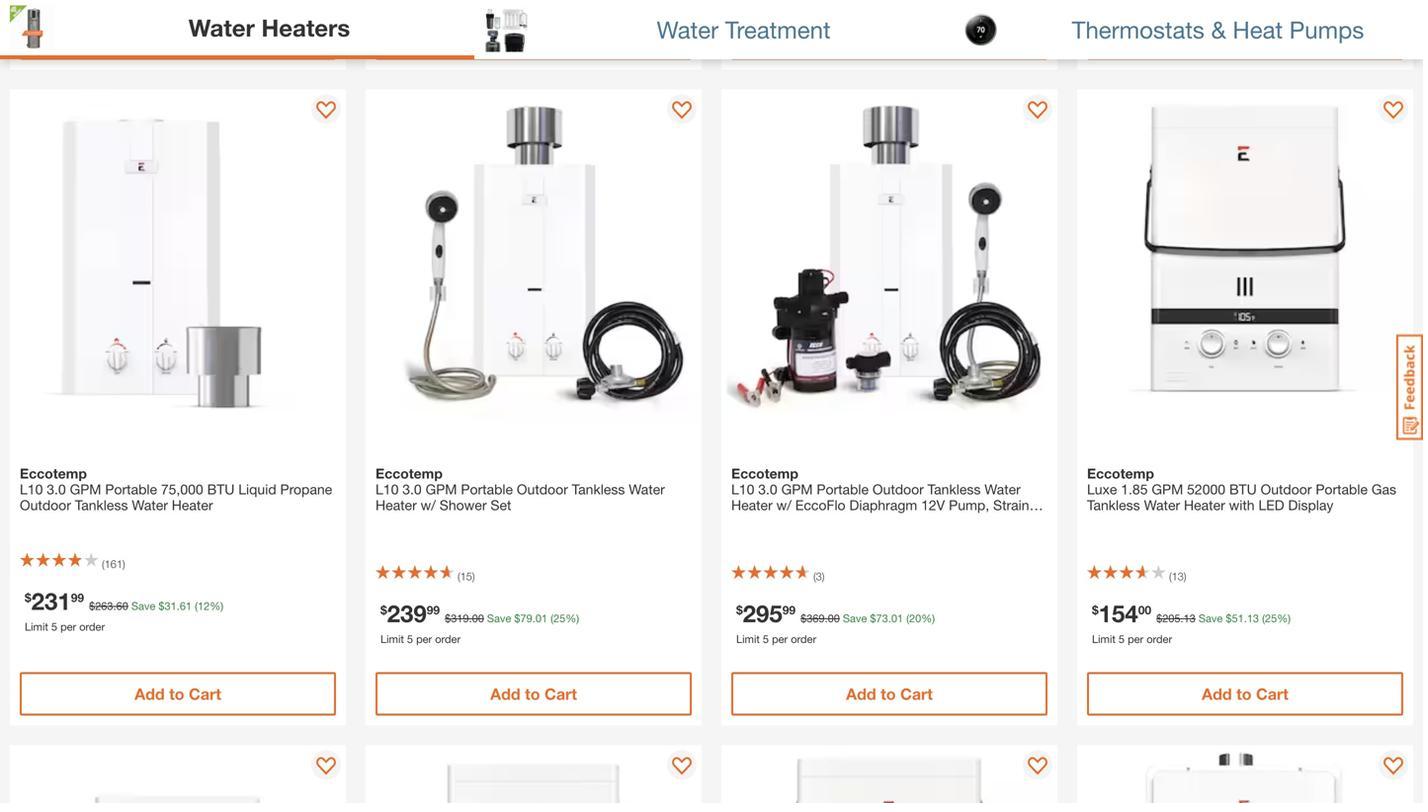 Task type: vqa. For each thing, say whether or not it's contained in the screenshot.


Task type: locate. For each thing, give the bounding box(es) containing it.
2 portable from the left
[[461, 482, 513, 498]]

( 15 )
[[458, 571, 475, 583]]

1 25 from the left
[[554, 613, 566, 625]]

led
[[1259, 497, 1285, 514]]

12v
[[922, 497, 945, 514]]

shower up ( 15 )
[[440, 497, 487, 514]]

5 inside $ 239 99 $ 319 . 00 save $ 79 . 01 ( 25 %) limit 5 per order
[[407, 633, 413, 646]]

heater inside eccotemp l10 3.0 gpm portable 75,000 btu liquid propane outdoor tankless water heater
[[172, 497, 213, 514]]

. down 15
[[469, 613, 472, 625]]

25 right 51
[[1266, 613, 1278, 625]]

order down 263
[[79, 621, 105, 634]]

l10
[[20, 482, 43, 498], [376, 482, 399, 498], [732, 482, 755, 498]]

gpm for 154
[[1152, 482, 1184, 498]]

heater left liquid
[[172, 497, 213, 514]]

add
[[135, 29, 165, 47], [491, 29, 521, 47], [1202, 29, 1233, 47], [135, 685, 165, 704], [491, 685, 521, 704], [846, 685, 877, 704], [1202, 685, 1233, 704]]

3 l10 from the left
[[732, 482, 755, 498]]

3.0 for 239
[[403, 482, 422, 498]]

luxe 1.85 gpm 52000 btu outdoor portable gas tankless water heater with led display image
[[1078, 89, 1414, 426]]

2 eccotemp from the left
[[376, 466, 443, 482]]

btu left led
[[1230, 482, 1257, 498]]

( right 51
[[1263, 613, 1266, 625]]

0 horizontal spatial &
[[732, 513, 740, 529]]

w/ inside eccotemp l10 3.0 gpm portable outdoor tankless water heater w/ eccoflo diaphragm 12v pump, strainer & shower set
[[777, 497, 792, 514]]

5 for 154
[[1119, 633, 1125, 646]]

0 horizontal spatial 3.0
[[47, 482, 66, 498]]

1 horizontal spatial shower
[[744, 513, 791, 529]]

display image for 231
[[316, 101, 336, 121]]

2 horizontal spatial 3.0
[[759, 482, 778, 498]]

set
[[491, 497, 512, 514], [795, 513, 816, 529]]

order inside $ 154 00 $ 205 . 13 save $ 51 . 13 ( 25 %) limit 5 per order
[[1147, 633, 1173, 646]]

water heaters button
[[0, 0, 475, 59]]

&
[[1212, 15, 1227, 43], [732, 513, 740, 529]]

0 horizontal spatial w/
[[421, 497, 436, 514]]

13
[[1172, 571, 1184, 583], [1184, 613, 1196, 625], [1248, 613, 1260, 625]]

1 horizontal spatial 3.0
[[403, 482, 422, 498]]

0 horizontal spatial btu
[[207, 482, 235, 498]]

) up $ 154 00 $ 205 . 13 save $ 51 . 13 ( 25 %) limit 5 per order
[[1184, 571, 1187, 583]]

5 inside $ 231 99 $ 263 . 60 save $ 31 . 61 ( 12 %) limit 5 per order
[[51, 621, 57, 634]]

2 horizontal spatial l10
[[732, 482, 755, 498]]

0 horizontal spatial 25
[[554, 613, 566, 625]]

3.0 inside eccotemp l10 3.0 gpm portable outdoor tankless water heater w/ eccoflo diaphragm 12v pump, strainer & shower set
[[759, 482, 778, 498]]

& inside button
[[1212, 15, 1227, 43]]

25
[[554, 613, 566, 625], [1266, 613, 1278, 625]]

set inside eccotemp l10 3.0 gpm portable outdoor tankless water heater w/ eccoflo diaphragm 12v pump, strainer & shower set
[[795, 513, 816, 529]]

btu inside eccotemp luxe 1.85 gpm 52000 btu outdoor portable gas tankless water heater with led display
[[1230, 482, 1257, 498]]

order down 369
[[791, 633, 817, 646]]

order down 205
[[1147, 633, 1173, 646]]

heater right propane
[[376, 497, 417, 514]]

per inside $ 154 00 $ 205 . 13 save $ 51 . 13 ( 25 %) limit 5 per order
[[1128, 633, 1144, 646]]

5 down 239
[[407, 633, 413, 646]]

order
[[79, 621, 105, 634], [435, 633, 461, 646], [791, 633, 817, 646], [1147, 633, 1173, 646]]

60
[[116, 600, 128, 613]]

& left heat
[[1212, 15, 1227, 43]]

1 horizontal spatial btu
[[1230, 482, 1257, 498]]

00 for 239
[[472, 613, 484, 625]]

%) inside $ 231 99 $ 263 . 60 save $ 31 . 61 ( 12 %) limit 5 per order
[[210, 600, 224, 613]]

( right 79
[[551, 613, 554, 625]]

4 gpm from the left
[[1152, 482, 1184, 498]]

0 horizontal spatial 01
[[536, 613, 548, 625]]

water inside eccotemp luxe 1.85 gpm 52000 btu outdoor portable gas tankless water heater with led display
[[1145, 497, 1181, 514]]

0 horizontal spatial 99
[[71, 591, 84, 605]]

( inside "$ 295 99 $ 369 . 00 save $ 73 . 01 ( 20 %) limit 5 per order"
[[907, 613, 910, 625]]

per for 154
[[1128, 633, 1144, 646]]

per down 239
[[416, 633, 432, 646]]

heaters
[[262, 13, 350, 41]]

limit inside $ 239 99 $ 319 . 00 save $ 79 . 01 ( 25 %) limit 5 per order
[[381, 633, 404, 646]]

per for 231
[[60, 621, 76, 634]]

display image
[[316, 101, 336, 121], [672, 101, 692, 121], [1028, 101, 1048, 121], [1384, 101, 1404, 121], [316, 758, 336, 778], [672, 758, 692, 778]]

79
[[521, 613, 533, 625]]

99 left 319
[[427, 604, 440, 617]]

. left 20
[[889, 613, 892, 625]]

per down 154
[[1128, 633, 1144, 646]]

btu left liquid
[[207, 482, 235, 498]]

$ 231 99 $ 263 . 60 save $ 31 . 61 ( 12 %) limit 5 per order
[[25, 587, 224, 634]]

2 display image from the left
[[1384, 758, 1404, 778]]

01 right 79
[[536, 613, 548, 625]]

1 horizontal spatial set
[[795, 513, 816, 529]]

eccotemp for 295
[[732, 466, 799, 482]]

$ left 60
[[89, 600, 95, 613]]

99 inside $ 231 99 $ 263 . 60 save $ 31 . 61 ( 12 %) limit 5 per order
[[71, 591, 84, 605]]

( 161 )
[[102, 558, 125, 571]]

01 for 295
[[892, 613, 904, 625]]

205
[[1163, 613, 1181, 625]]

display image for 154
[[1384, 101, 1404, 121]]

water
[[189, 13, 255, 41], [657, 15, 719, 43], [629, 482, 665, 498], [985, 482, 1021, 498], [132, 497, 168, 514], [1145, 497, 1181, 514]]

portable inside eccotemp l10 3.0 gpm portable 75,000 btu liquid propane outdoor tankless water heater
[[105, 482, 157, 498]]

99 inside $ 239 99 $ 319 . 00 save $ 79 . 01 ( 25 %) limit 5 per order
[[427, 604, 440, 617]]

order inside $ 231 99 $ 263 . 60 save $ 31 . 61 ( 12 %) limit 5 per order
[[79, 621, 105, 634]]

order for 295
[[791, 633, 817, 646]]

2 01 from the left
[[892, 613, 904, 625]]

25 right 79
[[554, 613, 566, 625]]

$ 295 99 $ 369 . 00 save $ 73 . 01 ( 20 %) limit 5 per order
[[737, 600, 935, 646]]

263
[[95, 600, 113, 613]]

00 inside $ 154 00 $ 205 . 13 save $ 51 . 13 ( 25 %) limit 5 per order
[[1139, 604, 1152, 617]]

1 l10 from the left
[[20, 482, 43, 498]]

4 eccotemp from the left
[[1088, 466, 1155, 482]]

1 horizontal spatial 25
[[1266, 613, 1278, 625]]

& left eccoflo
[[732, 513, 740, 529]]

order down 319
[[435, 633, 461, 646]]

add to cart
[[135, 29, 221, 47], [491, 29, 577, 47], [1202, 29, 1289, 47], [135, 685, 221, 704], [491, 685, 577, 704], [846, 685, 933, 704], [1202, 685, 1289, 704]]

gpm inside eccotemp luxe 1.85 gpm 52000 btu outdoor portable gas tankless water heater with led display
[[1152, 482, 1184, 498]]

0 horizontal spatial l10
[[20, 482, 43, 498]]

2 gpm from the left
[[426, 482, 457, 498]]

0 horizontal spatial shower
[[440, 497, 487, 514]]

2 horizontal spatial 00
[[1139, 604, 1152, 617]]

99
[[71, 591, 84, 605], [427, 604, 440, 617], [783, 604, 796, 617]]

( right 61
[[195, 600, 198, 613]]

w/ for 295
[[777, 497, 792, 514]]

01 inside "$ 295 99 $ 369 . 00 save $ 73 . 01 ( 20 %) limit 5 per order"
[[892, 613, 904, 625]]

0 horizontal spatial set
[[491, 497, 512, 514]]

portable inside eccotemp l10 3.0 gpm portable outdoor tankless water heater w/ eccoflo diaphragm 12v pump, strainer & shower set
[[817, 482, 869, 498]]

5 down 295
[[763, 633, 769, 646]]

limit down "231"
[[25, 621, 48, 634]]

gpm inside eccotemp l10 3.0 gpm portable outdoor tankless water heater w/ eccoflo diaphragm 12v pump, strainer & shower set
[[782, 482, 813, 498]]

strainer
[[994, 497, 1042, 514]]

1 btu from the left
[[207, 482, 235, 498]]

limit for 154
[[1093, 633, 1116, 646]]

limit inside $ 231 99 $ 263 . 60 save $ 31 . 61 ( 12 %) limit 5 per order
[[25, 621, 48, 634]]

btu
[[207, 482, 235, 498], [1230, 482, 1257, 498]]

01
[[536, 613, 548, 625], [892, 613, 904, 625]]

portable inside eccotemp l10 3.0 gpm portable outdoor tankless water heater w/ shower set
[[461, 482, 513, 498]]

1 portable from the left
[[105, 482, 157, 498]]

1.85
[[1121, 482, 1148, 498]]

3 portable from the left
[[817, 482, 869, 498]]

& inside eccotemp l10 3.0 gpm portable outdoor tankless water heater w/ eccoflo diaphragm 12v pump, strainer & shower set
[[732, 513, 740, 529]]

tankless inside eccotemp luxe 1.85 gpm 52000 btu outdoor portable gas tankless water heater with led display
[[1088, 497, 1141, 514]]

portable up ( 3 )
[[817, 482, 869, 498]]

cart
[[189, 29, 221, 47], [545, 29, 577, 47], [1257, 29, 1289, 47], [189, 685, 221, 704], [545, 685, 577, 704], [901, 685, 933, 704], [1257, 685, 1289, 704]]

1 horizontal spatial 00
[[828, 613, 840, 625]]

per inside $ 239 99 $ 319 . 00 save $ 79 . 01 ( 25 %) limit 5 per order
[[416, 633, 432, 646]]

. down 161
[[113, 600, 116, 613]]

) up 60
[[123, 558, 125, 571]]

00
[[1139, 604, 1152, 617], [472, 613, 484, 625], [828, 613, 840, 625]]

2 w/ from the left
[[777, 497, 792, 514]]

btu inside eccotemp l10 3.0 gpm portable 75,000 btu liquid propane outdoor tankless water heater
[[207, 482, 235, 498]]

display
[[1289, 497, 1334, 514]]

shower inside eccotemp l10 3.0 gpm portable outdoor tankless water heater w/ shower set
[[440, 497, 487, 514]]

$ left 61
[[159, 600, 165, 613]]

) up 369
[[822, 571, 825, 583]]

( up 369
[[814, 571, 816, 583]]

5
[[51, 621, 57, 634], [407, 633, 413, 646], [763, 633, 769, 646], [1119, 633, 1125, 646]]

portable for 231
[[105, 482, 157, 498]]

limit for 231
[[25, 621, 48, 634]]

limit for 295
[[737, 633, 760, 646]]

save inside $ 154 00 $ 205 . 13 save $ 51 . 13 ( 25 %) limit 5 per order
[[1199, 613, 1223, 625]]

( up 205
[[1170, 571, 1172, 583]]

01 inside $ 239 99 $ 319 . 00 save $ 79 . 01 ( 25 %) limit 5 per order
[[536, 613, 548, 625]]

to
[[169, 29, 184, 47], [525, 29, 540, 47], [1237, 29, 1252, 47], [169, 685, 184, 704], [525, 685, 540, 704], [881, 685, 896, 704], [1237, 685, 1252, 704]]

eccotemp for 239
[[376, 466, 443, 482]]

display image
[[1028, 758, 1048, 778], [1384, 758, 1404, 778]]

save inside $ 239 99 $ 319 . 00 save $ 79 . 01 ( 25 %) limit 5 per order
[[487, 613, 512, 625]]

%) right 79
[[566, 613, 579, 625]]

per inside $ 231 99 $ 263 . 60 save $ 31 . 61 ( 12 %) limit 5 per order
[[60, 621, 76, 634]]

per down "231"
[[60, 621, 76, 634]]

save for 154
[[1199, 613, 1223, 625]]

l10 inside eccotemp l10 3.0 gpm portable 75,000 btu liquid propane outdoor tankless water heater
[[20, 482, 43, 498]]

0 horizontal spatial display image
[[1028, 758, 1048, 778]]

)
[[123, 558, 125, 571], [473, 571, 475, 583], [822, 571, 825, 583], [1184, 571, 1187, 583]]

$ left 369
[[737, 604, 743, 617]]

61
[[180, 600, 192, 613]]

luxe 3.0 gpm portable outdoor gas tankless water heater with eccoflo diaphragm 12-volt pump and strainer image
[[366, 746, 702, 804]]

12
[[198, 600, 210, 613]]

5 inside $ 154 00 $ 205 . 13 save $ 51 . 13 ( 25 %) limit 5 per order
[[1119, 633, 1125, 646]]

( inside $ 239 99 $ 319 . 00 save $ 79 . 01 ( 25 %) limit 5 per order
[[551, 613, 554, 625]]

) for 154
[[1184, 571, 1187, 583]]

save for 239
[[487, 613, 512, 625]]

1 heater from the left
[[172, 497, 213, 514]]

gpm inside eccotemp l10 3.0 gpm portable outdoor tankless water heater w/ shower set
[[426, 482, 457, 498]]

1 horizontal spatial 01
[[892, 613, 904, 625]]

$
[[25, 591, 31, 605], [89, 600, 95, 613], [159, 600, 165, 613], [381, 604, 387, 617], [737, 604, 743, 617], [1093, 604, 1099, 617], [445, 613, 451, 625], [515, 613, 521, 625], [801, 613, 807, 625], [870, 613, 877, 625], [1157, 613, 1163, 625], [1226, 613, 1232, 625]]

%) right 61
[[210, 600, 224, 613]]

eccotemp inside eccotemp l10 3.0 gpm portable outdoor tankless water heater w/ shower set
[[376, 466, 443, 482]]

%) inside $ 154 00 $ 205 . 13 save $ 51 . 13 ( 25 %) limit 5 per order
[[1278, 613, 1291, 625]]

display image for builder grade 6.5 gpm indoor liquid propane gas tankless water heater image
[[1384, 758, 1404, 778]]

heater
[[172, 497, 213, 514], [376, 497, 417, 514], [732, 497, 773, 514], [1185, 497, 1226, 514]]

99 left 263
[[71, 591, 84, 605]]

2 horizontal spatial 99
[[783, 604, 796, 617]]

water inside eccotemp l10 3.0 gpm portable 75,000 btu liquid propane outdoor tankless water heater
[[132, 497, 168, 514]]

set inside eccotemp l10 3.0 gpm portable outdoor tankless water heater w/ shower set
[[491, 497, 512, 514]]

00 right 319
[[472, 613, 484, 625]]

5 down 154
[[1119, 633, 1125, 646]]

%) right 51
[[1278, 613, 1291, 625]]

.
[[113, 600, 116, 613], [177, 600, 180, 613], [469, 613, 472, 625], [533, 613, 536, 625], [825, 613, 828, 625], [889, 613, 892, 625], [1181, 613, 1184, 625], [1245, 613, 1248, 625]]

3.0
[[47, 482, 66, 498], [403, 482, 422, 498], [759, 482, 778, 498]]

l10 inside eccotemp l10 3.0 gpm portable outdoor tankless water heater w/ shower set
[[376, 482, 399, 498]]

3 heater from the left
[[732, 497, 773, 514]]

w/ inside eccotemp l10 3.0 gpm portable outdoor tankless water heater w/ shower set
[[421, 497, 436, 514]]

limit down 239
[[381, 633, 404, 646]]

1 display image from the left
[[1028, 758, 1048, 778]]

save left 51
[[1199, 613, 1223, 625]]

1 horizontal spatial display image
[[1384, 758, 1404, 778]]

3 eccotemp from the left
[[732, 466, 799, 482]]

portable up ( 15 )
[[461, 482, 513, 498]]

save inside "$ 295 99 $ 369 . 00 save $ 73 . 01 ( 20 %) limit 5 per order"
[[843, 613, 867, 625]]

water inside water treatment button
[[657, 15, 719, 43]]

1 vertical spatial &
[[732, 513, 740, 529]]

1 3.0 from the left
[[47, 482, 66, 498]]

tankless
[[572, 482, 625, 498], [928, 482, 981, 498], [75, 497, 128, 514], [1088, 497, 1141, 514]]

water treatment image
[[484, 7, 529, 52]]

00 inside "$ 295 99 $ 369 . 00 save $ 73 . 01 ( 20 %) limit 5 per order"
[[828, 613, 840, 625]]

1 w/ from the left
[[421, 497, 436, 514]]

154
[[1099, 600, 1139, 628]]

25 inside $ 154 00 $ 205 . 13 save $ 51 . 13 ( 25 %) limit 5 per order
[[1266, 613, 1278, 625]]

%) inside $ 239 99 $ 319 . 00 save $ 79 . 01 ( 25 %) limit 5 per order
[[566, 613, 579, 625]]

1 gpm from the left
[[70, 482, 101, 498]]

l10 for 231
[[20, 482, 43, 498]]

save
[[131, 600, 156, 613], [487, 613, 512, 625], [843, 613, 867, 625], [1199, 613, 1223, 625]]

w/
[[421, 497, 436, 514], [777, 497, 792, 514]]

outdoor inside eccotemp luxe 1.85 gpm 52000 btu outdoor portable gas tankless water heater with led display
[[1261, 482, 1313, 498]]

save left 79
[[487, 613, 512, 625]]

per
[[60, 621, 76, 634], [416, 633, 432, 646], [772, 633, 788, 646], [1128, 633, 1144, 646]]

limit inside $ 154 00 $ 205 . 13 save $ 51 . 13 ( 25 %) limit 5 per order
[[1093, 633, 1116, 646]]

1 horizontal spatial &
[[1212, 15, 1227, 43]]

gpm inside eccotemp l10 3.0 gpm portable 75,000 btu liquid propane outdoor tankless water heater
[[70, 482, 101, 498]]

save right 60
[[131, 600, 156, 613]]

1 horizontal spatial 99
[[427, 604, 440, 617]]

$ 154 00 $ 205 . 13 save $ 51 . 13 ( 25 %) limit 5 per order
[[1093, 600, 1291, 646]]

limit inside "$ 295 99 $ 369 . 00 save $ 73 . 01 ( 20 %) limit 5 per order"
[[737, 633, 760, 646]]

2 heater from the left
[[376, 497, 417, 514]]

order inside "$ 295 99 $ 369 . 00 save $ 73 . 01 ( 20 %) limit 5 per order"
[[791, 633, 817, 646]]

. down ( 13 )
[[1181, 613, 1184, 625]]

3 3.0 from the left
[[759, 482, 778, 498]]

1 horizontal spatial w/
[[777, 497, 792, 514]]

heater left with
[[1185, 497, 1226, 514]]

0 horizontal spatial 00
[[472, 613, 484, 625]]

shower
[[440, 497, 487, 514], [744, 513, 791, 529]]

99 left 369
[[783, 604, 796, 617]]

eccotemp inside eccotemp luxe 1.85 gpm 52000 btu outdoor portable gas tankless water heater with led display
[[1088, 466, 1155, 482]]

limit down 154
[[1093, 633, 1116, 646]]

) up $ 239 99 $ 319 . 00 save $ 79 . 01 ( 25 %) limit 5 per order
[[473, 571, 475, 583]]

portable
[[105, 482, 157, 498], [461, 482, 513, 498], [817, 482, 869, 498], [1316, 482, 1368, 498]]

2 3.0 from the left
[[403, 482, 422, 498]]

propane
[[280, 482, 332, 498]]

01 right 73
[[892, 613, 904, 625]]

%)
[[210, 600, 224, 613], [566, 613, 579, 625], [922, 613, 935, 625], [1278, 613, 1291, 625]]

00 left 205
[[1139, 604, 1152, 617]]

2 btu from the left
[[1230, 482, 1257, 498]]

l10 3.0 gpm portable 75,000 btu liquid propane outdoor tankless water heater image
[[10, 89, 346, 426]]

limit for 239
[[381, 633, 404, 646]]

portable left 75,000
[[105, 482, 157, 498]]

. left 12
[[177, 600, 180, 613]]

water treatment
[[657, 15, 831, 43]]

eccotemp inside eccotemp l10 3.0 gpm portable outdoor tankless water heater w/ eccoflo diaphragm 12v pump, strainer & shower set
[[732, 466, 799, 482]]

eccotemp inside eccotemp l10 3.0 gpm portable 75,000 btu liquid propane outdoor tankless water heater
[[20, 466, 87, 482]]

3 gpm from the left
[[782, 482, 813, 498]]

1 horizontal spatial l10
[[376, 482, 399, 498]]

25 inside $ 239 99 $ 319 . 00 save $ 79 . 01 ( 25 %) limit 5 per order
[[554, 613, 566, 625]]

( right 73
[[907, 613, 910, 625]]

shower inside eccotemp l10 3.0 gpm portable outdoor tankless water heater w/ eccoflo diaphragm 12v pump, strainer & shower set
[[744, 513, 791, 529]]

%) inside "$ 295 99 $ 369 . 00 save $ 73 . 01 ( 20 %) limit 5 per order"
[[922, 613, 935, 625]]

shower left eccoflo
[[744, 513, 791, 529]]

( inside $ 231 99 $ 263 . 60 save $ 31 . 61 ( 12 %) limit 5 per order
[[195, 600, 198, 613]]

5 down "231"
[[51, 621, 57, 634]]

water inside water heaters button
[[189, 13, 255, 41]]

3.0 inside eccotemp l10 3.0 gpm portable outdoor tankless water heater w/ shower set
[[403, 482, 422, 498]]

heater left eccoflo
[[732, 497, 773, 514]]

outdoor inside eccotemp l10 3.0 gpm portable outdoor tankless water heater w/ eccoflo diaphragm 12v pump, strainer & shower set
[[873, 482, 924, 498]]

1 01 from the left
[[536, 613, 548, 625]]

builder grade 6.5 gpm indoor liquid propane gas tankless water heater image
[[1078, 746, 1414, 804]]

(
[[102, 558, 104, 571], [458, 571, 460, 583], [814, 571, 816, 583], [1170, 571, 1172, 583], [195, 600, 198, 613], [551, 613, 554, 625], [907, 613, 910, 625], [1263, 613, 1266, 625]]

add to cart button
[[20, 16, 336, 60], [376, 16, 692, 60], [1088, 16, 1404, 60], [20, 673, 336, 716], [376, 673, 692, 716], [732, 673, 1048, 716], [1088, 673, 1404, 716]]

save inside $ 231 99 $ 263 . 60 save $ 31 . 61 ( 12 %) limit 5 per order
[[131, 600, 156, 613]]

3.0 inside eccotemp l10 3.0 gpm portable 75,000 btu liquid propane outdoor tankless water heater
[[47, 482, 66, 498]]

limit down 295
[[737, 633, 760, 646]]

0 vertical spatial &
[[1212, 15, 1227, 43]]

1 eccotemp from the left
[[20, 466, 87, 482]]

portable left gas
[[1316, 482, 1368, 498]]

portable for 295
[[817, 482, 869, 498]]

2 25 from the left
[[1266, 613, 1278, 625]]

pumps
[[1290, 15, 1365, 43]]

eccotemp
[[20, 466, 87, 482], [376, 466, 443, 482], [732, 466, 799, 482], [1088, 466, 1155, 482]]

per down 295
[[772, 633, 788, 646]]

00 right 369
[[828, 613, 840, 625]]

tankless inside eccotemp l10 3.0 gpm portable outdoor tankless water heater w/ shower set
[[572, 482, 625, 498]]

pump,
[[949, 497, 990, 514]]

%) for 295
[[922, 613, 935, 625]]

00 inside $ 239 99 $ 319 . 00 save $ 79 . 01 ( 25 %) limit 5 per order
[[472, 613, 484, 625]]

gpm
[[70, 482, 101, 498], [426, 482, 457, 498], [782, 482, 813, 498], [1152, 482, 1184, 498]]

5 inside "$ 295 99 $ 369 . 00 save $ 73 . 01 ( 20 %) limit 5 per order"
[[763, 633, 769, 646]]

per inside "$ 295 99 $ 369 . 00 save $ 73 . 01 ( 20 %) limit 5 per order"
[[772, 633, 788, 646]]

2 l10 from the left
[[376, 482, 399, 498]]

save left 73
[[843, 613, 867, 625]]

outdoor
[[517, 482, 568, 498], [873, 482, 924, 498], [1261, 482, 1313, 498], [20, 497, 71, 514]]

4 heater from the left
[[1185, 497, 1226, 514]]

99 inside "$ 295 99 $ 369 . 00 save $ 73 . 01 ( 20 %) limit 5 per order"
[[783, 604, 796, 617]]

l10 inside eccotemp l10 3.0 gpm portable outdoor tankless water heater w/ eccoflo diaphragm 12v pump, strainer & shower set
[[732, 482, 755, 498]]

limit
[[25, 621, 48, 634], [381, 633, 404, 646], [737, 633, 760, 646], [1093, 633, 1116, 646]]

4 portable from the left
[[1316, 482, 1368, 498]]

feedback link image
[[1397, 334, 1424, 441]]

%) right 73
[[922, 613, 935, 625]]

order inside $ 239 99 $ 319 . 00 save $ 79 . 01 ( 25 %) limit 5 per order
[[435, 633, 461, 646]]



Task type: describe. For each thing, give the bounding box(es) containing it.
231
[[31, 587, 71, 615]]

( up 319
[[458, 571, 460, 583]]

save for 231
[[131, 600, 156, 613]]

5 for 239
[[407, 633, 413, 646]]

$ left 319
[[381, 604, 387, 617]]

73
[[877, 613, 889, 625]]

369
[[807, 613, 825, 625]]

( up 263
[[102, 558, 104, 571]]

295
[[743, 600, 783, 628]]

thermostats & heat pumps
[[1072, 15, 1365, 43]]

per for 239
[[416, 633, 432, 646]]

. left 73
[[825, 613, 828, 625]]

) for 239
[[473, 571, 475, 583]]

20
[[910, 613, 922, 625]]

25 for 154
[[1266, 613, 1278, 625]]

outdoor inside eccotemp l10 3.0 gpm portable 75,000 btu liquid propane outdoor tankless water heater
[[20, 497, 71, 514]]

portable for 239
[[461, 482, 513, 498]]

51
[[1232, 613, 1245, 625]]

319
[[451, 613, 469, 625]]

%) for 231
[[210, 600, 224, 613]]

3.0 for 295
[[759, 482, 778, 498]]

order for 239
[[435, 633, 461, 646]]

5 for 295
[[763, 633, 769, 646]]

161
[[104, 558, 123, 571]]

99 for 239
[[427, 604, 440, 617]]

portable inside eccotemp luxe 1.85 gpm 52000 btu outdoor portable gas tankless water heater with led display
[[1316, 482, 1368, 498]]

239
[[387, 600, 427, 628]]

. right 319
[[533, 613, 536, 625]]

display image for 239
[[672, 101, 692, 121]]

gas
[[1372, 482, 1397, 498]]

heater inside eccotemp l10 3.0 gpm portable outdoor tankless water heater w/ eccoflo diaphragm 12v pump, strainer & shower set
[[732, 497, 773, 514]]

$ left 20
[[870, 613, 877, 625]]

. right 205
[[1245, 613, 1248, 625]]

thermostats & heat pumps image
[[959, 7, 1004, 52]]

diaphragm
[[850, 497, 918, 514]]

eccotemp l10 3.0 gpm portable 75,000 btu liquid propane outdoor tankless water heater
[[20, 466, 332, 514]]

l10 3.0 gpm portable outdoor tankless water heater w/ eccoflo diaphragm 12v pump, strainer & shower set image
[[722, 89, 1058, 426]]

heater inside eccotemp l10 3.0 gpm portable outdoor tankless water heater w/ shower set
[[376, 497, 417, 514]]

luxe
[[1088, 482, 1118, 498]]

15
[[460, 571, 473, 583]]

per for 295
[[772, 633, 788, 646]]

( 3 )
[[814, 571, 825, 583]]

( 13 )
[[1170, 571, 1187, 583]]

save for 295
[[843, 613, 867, 625]]

display image for the luxe 3.0 gpm portable outdoor gas tankless water heater image
[[1028, 758, 1048, 778]]

water treatment button
[[475, 0, 949, 59]]

water heaters image
[[10, 5, 54, 50]]

01 for 239
[[536, 613, 548, 625]]

$ right 154
[[1157, 613, 1163, 625]]

thermostats
[[1072, 15, 1205, 43]]

) for 231
[[123, 558, 125, 571]]

31
[[165, 600, 177, 613]]

with
[[1230, 497, 1255, 514]]

water heaters
[[189, 13, 350, 41]]

heat
[[1233, 15, 1283, 43]]

luxe 3.0 gpm portable outdoor gas tankless water heater image
[[722, 746, 1058, 804]]

( inside $ 154 00 $ 205 . 13 save $ 51 . 13 ( 25 %) limit 5 per order
[[1263, 613, 1266, 625]]

gpm for 231
[[70, 482, 101, 498]]

eccotemp for 154
[[1088, 466, 1155, 482]]

heater inside eccotemp luxe 1.85 gpm 52000 btu outdoor portable gas tankless water heater with led display
[[1185, 497, 1226, 514]]

$ right 239
[[445, 613, 451, 625]]

5 for 231
[[51, 621, 57, 634]]

order for 154
[[1147, 633, 1173, 646]]

$ 239 99 $ 319 . 00 save $ 79 . 01 ( 25 %) limit 5 per order
[[381, 600, 579, 646]]

13 up 205
[[1172, 571, 1184, 583]]

display image for 295
[[1028, 101, 1048, 121]]

%) for 239
[[566, 613, 579, 625]]

treatment
[[726, 15, 831, 43]]

l10 for 295
[[732, 482, 755, 498]]

) for 295
[[822, 571, 825, 583]]

l10 for 239
[[376, 482, 399, 498]]

3
[[816, 571, 822, 583]]

13 right 205
[[1184, 613, 1196, 625]]

thermostats & heat pumps button
[[949, 0, 1424, 59]]

$ right 319
[[515, 613, 521, 625]]

liquid
[[239, 482, 276, 498]]

$ left 263
[[25, 591, 31, 605]]

00 for 295
[[828, 613, 840, 625]]

eccotemp for 231
[[20, 466, 87, 482]]

99 for 295
[[783, 604, 796, 617]]

gpm for 239
[[426, 482, 457, 498]]

99 for 231
[[71, 591, 84, 605]]

outdoor inside eccotemp l10 3.0 gpm portable outdoor tankless water heater w/ shower set
[[517, 482, 568, 498]]

l10 3.0 gpm portable outdoor tankless water heater w/ shower set image
[[366, 89, 702, 426]]

tankless inside eccotemp l10 3.0 gpm portable 75,000 btu liquid propane outdoor tankless water heater
[[75, 497, 128, 514]]

water inside eccotemp l10 3.0 gpm portable outdoor tankless water heater w/ eccoflo diaphragm 12v pump, strainer & shower set
[[985, 482, 1021, 498]]

tankless inside eccotemp l10 3.0 gpm portable outdoor tankless water heater w/ eccoflo diaphragm 12v pump, strainer & shower set
[[928, 482, 981, 498]]

eccotemp l10 3.0 gpm portable outdoor tankless water heater w/ eccoflo diaphragm 12v pump, strainer & shower set
[[732, 466, 1042, 529]]

gpm for 295
[[782, 482, 813, 498]]

eccotemp luxe 1.85 gpm 52000 btu outdoor portable gas tankless water heater with led display
[[1088, 466, 1397, 514]]

w/ for 239
[[421, 497, 436, 514]]

order for 231
[[79, 621, 105, 634]]

75,000
[[161, 482, 203, 498]]

eccoflo
[[796, 497, 846, 514]]

$ left 205
[[1093, 604, 1099, 617]]

52000
[[1188, 482, 1226, 498]]

3.0 for 231
[[47, 482, 66, 498]]

25 for 239
[[554, 613, 566, 625]]

eccotemp l10 3.0 gpm portable outdoor tankless water heater w/ shower set
[[376, 466, 665, 514]]

water inside eccotemp l10 3.0 gpm portable outdoor tankless water heater w/ shower set
[[629, 482, 665, 498]]

$ right 295
[[801, 613, 807, 625]]

%) for 154
[[1278, 613, 1291, 625]]

$ right 205
[[1226, 613, 1232, 625]]

luxe 1.5 gpm outdoor portable gas tankless water heater with eccoflo diaphragm 12-volt pump and strainer image
[[10, 746, 346, 804]]

13 right 51
[[1248, 613, 1260, 625]]



